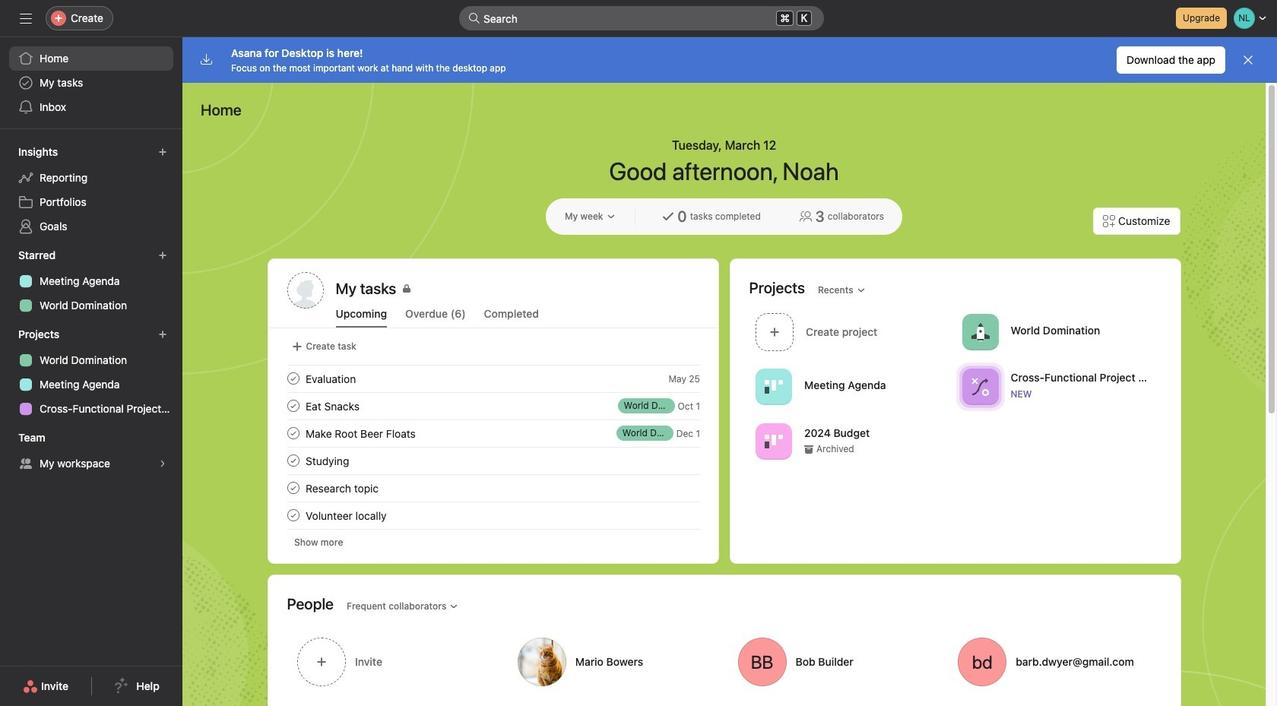 Task type: vqa. For each thing, say whether or not it's contained in the screenshot.
Teams "element" at the left of page
yes



Task type: locate. For each thing, give the bounding box(es) containing it.
0 vertical spatial mark complete image
[[284, 370, 302, 388]]

None field
[[459, 6, 824, 30]]

Search tasks, projects, and more text field
[[459, 6, 824, 30]]

1 vertical spatial mark complete image
[[284, 397, 302, 415]]

1 mark complete checkbox from the top
[[284, 370, 302, 388]]

rocket image
[[971, 323, 989, 341]]

mark complete image for third mark complete option
[[284, 479, 302, 497]]

Mark complete checkbox
[[284, 397, 302, 415], [284, 452, 302, 470]]

3 mark complete image from the top
[[284, 479, 302, 497]]

global element
[[0, 37, 183, 129]]

1 vertical spatial mark complete checkbox
[[284, 452, 302, 470]]

mark complete image
[[284, 424, 302, 443], [284, 452, 302, 470], [284, 479, 302, 497], [284, 507, 302, 525]]

2 mark complete image from the top
[[284, 397, 302, 415]]

Mark complete checkbox
[[284, 370, 302, 388], [284, 424, 302, 443], [284, 479, 302, 497], [284, 507, 302, 525]]

add items to starred image
[[158, 251, 167, 260]]

mark complete image for first mark complete option from the bottom of the page
[[284, 507, 302, 525]]

1 mark complete image from the top
[[284, 370, 302, 388]]

board image
[[765, 432, 783, 451]]

2 mark complete image from the top
[[284, 452, 302, 470]]

4 mark complete image from the top
[[284, 507, 302, 525]]

3 mark complete checkbox from the top
[[284, 479, 302, 497]]

2 mark complete checkbox from the top
[[284, 424, 302, 443]]

0 vertical spatial mark complete checkbox
[[284, 397, 302, 415]]

mark complete image for fourth mark complete option from the bottom
[[284, 370, 302, 388]]

mark complete image for 2nd mark complete checkbox from the bottom of the page
[[284, 397, 302, 415]]

hide sidebar image
[[20, 12, 32, 24]]

mark complete image
[[284, 370, 302, 388], [284, 397, 302, 415]]

prominent image
[[469, 12, 481, 24]]

1 mark complete image from the top
[[284, 424, 302, 443]]

projects element
[[0, 321, 183, 424]]

1 mark complete checkbox from the top
[[284, 397, 302, 415]]

insights element
[[0, 138, 183, 242]]



Task type: describe. For each thing, give the bounding box(es) containing it.
add profile photo image
[[287, 272, 324, 309]]

mark complete image for second mark complete option from the top of the page
[[284, 424, 302, 443]]

mark complete image for 2nd mark complete checkbox
[[284, 452, 302, 470]]

starred element
[[0, 242, 183, 321]]

line_and_symbols image
[[971, 378, 989, 396]]

teams element
[[0, 424, 183, 479]]

dismiss image
[[1243, 54, 1255, 66]]

board image
[[765, 378, 783, 396]]

new insights image
[[158, 148, 167, 157]]

2 mark complete checkbox from the top
[[284, 452, 302, 470]]

4 mark complete checkbox from the top
[[284, 507, 302, 525]]

see details, my workspace image
[[158, 459, 167, 469]]

new project or portfolio image
[[158, 330, 167, 339]]



